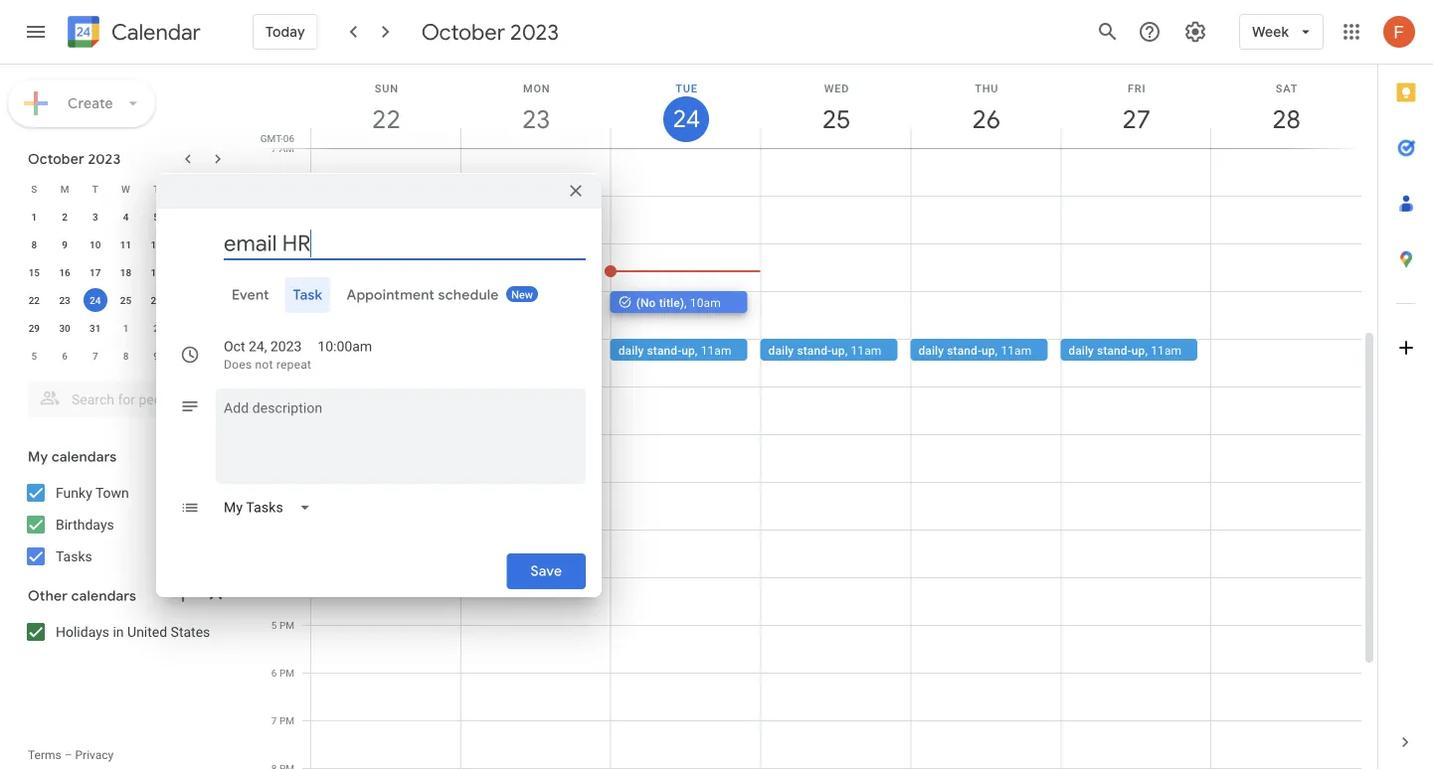 Task type: describe. For each thing, give the bounding box(es) containing it.
23 inside mon 23
[[521, 103, 549, 136]]

11 for 11 element
[[120, 239, 131, 251]]

3 daily stand-up , 11am from the left
[[919, 344, 1032, 358]]

30 element
[[53, 316, 77, 340]]

2 daily from the left
[[768, 344, 794, 358]]

mon
[[523, 82, 550, 94]]

28 column header
[[1211, 65, 1362, 148]]

holidays
[[56, 624, 109, 641]]

create button
[[8, 80, 155, 127]]

7 pm
[[271, 715, 294, 727]]

3 stand- from the left
[[947, 344, 982, 358]]

15
[[29, 267, 40, 279]]

today
[[266, 23, 305, 41]]

23 inside 'element'
[[59, 294, 70, 306]]

does not repeat
[[224, 358, 312, 372]]

8 am
[[271, 190, 294, 202]]

31
[[90, 322, 101, 334]]

tue
[[676, 82, 698, 94]]

29
[[29, 322, 40, 334]]

10 am
[[266, 285, 294, 297]]

7 for 7 am
[[271, 142, 277, 154]]

row containing 22
[[19, 286, 233, 314]]

3 11am from the left
[[1001, 344, 1032, 358]]

terms link
[[28, 749, 61, 763]]

november 2 element
[[144, 316, 168, 340]]

16
[[59, 267, 70, 279]]

28 link
[[1264, 96, 1310, 142]]

4 up from the left
[[1132, 344, 1145, 358]]

25 link
[[814, 96, 859, 142]]

other calendars button
[[4, 581, 247, 613]]

11 for november 11 element
[[212, 350, 223, 362]]

18 element
[[114, 261, 138, 284]]

9 am
[[271, 238, 294, 250]]

2 t from the left
[[153, 183, 159, 195]]

27 link
[[1114, 96, 1160, 142]]

12 for 12
[[151, 239, 162, 251]]

26 inside column header
[[971, 103, 1000, 136]]

5 for 5 pm
[[271, 620, 277, 632]]

7 for 7 pm
[[271, 715, 277, 727]]

appointment schedule
[[347, 286, 499, 304]]

6 element
[[175, 205, 199, 229]]

my calendars
[[28, 449, 117, 467]]

22 element
[[22, 288, 46, 312]]

1 stand- from the left
[[647, 344, 682, 358]]

1 horizontal spatial 5
[[154, 211, 159, 223]]

fri
[[1128, 82, 1146, 94]]

24 inside column header
[[672, 103, 699, 135]]

gmt-06
[[260, 132, 294, 144]]

1 daily stand-up , 11am from the left
[[618, 344, 732, 358]]

1 up from the left
[[682, 344, 695, 358]]

other
[[28, 588, 68, 606]]

schedule
[[438, 286, 499, 304]]

oct 24, 2023
[[224, 339, 302, 355]]

1 11am from the left
[[701, 344, 732, 358]]

new element
[[506, 286, 538, 302]]

Add title text field
[[224, 229, 586, 259]]

10 for 10 am
[[266, 285, 277, 297]]

sat
[[1276, 82, 1298, 94]]

november 7 element
[[83, 344, 107, 368]]

2 stand- from the left
[[797, 344, 832, 358]]

31 element
[[83, 316, 107, 340]]

10 for 10 element
[[90, 239, 101, 251]]

row containing s
[[19, 175, 233, 203]]

november 8 element
[[114, 344, 138, 368]]

states
[[171, 624, 210, 641]]

2 vertical spatial 2023
[[270, 339, 302, 355]]

wed 25
[[821, 82, 850, 136]]

17 element
[[83, 261, 107, 284]]

calendars for my calendars
[[52, 449, 117, 467]]

sun
[[375, 82, 399, 94]]

appointment
[[347, 286, 435, 304]]

24 inside cell
[[90, 294, 101, 306]]

november 10 element
[[175, 344, 199, 368]]

week
[[1252, 23, 1289, 41]]

row containing 8
[[19, 231, 233, 259]]

calendars for other calendars
[[71, 588, 136, 606]]

24 column header
[[610, 65, 762, 148]]

in
[[113, 624, 124, 641]]

town
[[95, 485, 129, 501]]

repeat
[[276, 358, 312, 372]]

funky town
[[56, 485, 129, 501]]

cell inside row group
[[202, 286, 233, 314]]

am for 10 am
[[279, 285, 294, 297]]

1 t from the left
[[92, 183, 98, 195]]

26 link
[[964, 96, 1009, 142]]

task button
[[285, 278, 331, 313]]

19
[[151, 267, 162, 279]]

(no
[[636, 296, 656, 310]]

0 horizontal spatial october
[[28, 150, 84, 168]]

25 column header
[[761, 65, 912, 148]]

2 for 2 pm
[[271, 476, 277, 488]]

9 for november 9 element
[[154, 350, 159, 362]]

22 column header
[[310, 65, 461, 148]]

14
[[212, 239, 223, 251]]

title)
[[659, 296, 684, 310]]

week button
[[1239, 8, 1324, 56]]

2 11am from the left
[[851, 344, 882, 358]]

not
[[255, 358, 273, 372]]

06
[[283, 132, 294, 144]]

sat 28
[[1271, 82, 1300, 136]]

today button
[[253, 8, 318, 56]]

terms
[[28, 749, 61, 763]]

thu 26
[[971, 82, 1000, 136]]

birthdays
[[56, 517, 114, 533]]

event button
[[224, 278, 277, 313]]

7 element
[[206, 205, 229, 229]]

Add description text field
[[216, 397, 586, 468]]

united
[[127, 624, 167, 641]]

event
[[232, 286, 269, 304]]

w
[[121, 183, 130, 195]]

does
[[224, 358, 252, 372]]

15 element
[[22, 261, 46, 284]]



Task type: locate. For each thing, give the bounding box(es) containing it.
0 horizontal spatial 12
[[151, 239, 162, 251]]

row containing 5
[[19, 342, 233, 370]]

1
[[31, 211, 37, 223], [123, 322, 129, 334]]

25 element
[[114, 288, 138, 312]]

2 vertical spatial 11
[[212, 350, 223, 362]]

holidays in united states
[[56, 624, 210, 641]]

1 horizontal spatial 25
[[821, 103, 849, 136]]

0 horizontal spatial 2
[[62, 211, 68, 223]]

0 horizontal spatial 9
[[62, 239, 68, 251]]

2023 down create
[[88, 150, 121, 168]]

10am
[[690, 296, 721, 310]]

calendar heading
[[107, 18, 201, 46]]

0 horizontal spatial 26
[[151, 294, 162, 306]]

t
[[92, 183, 98, 195], [153, 183, 159, 195]]

my calendars list
[[4, 477, 247, 573]]

sun 22
[[371, 82, 399, 136]]

1 vertical spatial 1
[[123, 322, 129, 334]]

23
[[521, 103, 549, 136], [59, 294, 70, 306]]

29 element
[[22, 316, 46, 340]]

0 vertical spatial 10
[[90, 239, 101, 251]]

4 row from the top
[[19, 259, 233, 286]]

(no title) , 10am
[[636, 296, 721, 310]]

row containing 1
[[19, 203, 233, 231]]

oct
[[224, 339, 245, 355]]

5 row from the top
[[19, 286, 233, 314]]

8 inside grid
[[271, 190, 277, 202]]

0 vertical spatial 7
[[271, 142, 277, 154]]

2 vertical spatial 5
[[271, 620, 277, 632]]

gmt-
[[260, 132, 283, 144]]

24 link
[[664, 96, 709, 142]]

16 element
[[53, 261, 77, 284]]

0 horizontal spatial 25
[[120, 294, 131, 306]]

0 vertical spatial 12
[[151, 239, 162, 251]]

pm down repeat
[[279, 381, 294, 393]]

0 vertical spatial 1
[[31, 211, 37, 223]]

0 horizontal spatial 6
[[62, 350, 68, 362]]

0 horizontal spatial tab list
[[172, 278, 586, 313]]

1 vertical spatial 10
[[266, 285, 277, 297]]

23 column header
[[460, 65, 611, 148]]

2 vertical spatial 7
[[271, 715, 277, 727]]

2 down m
[[62, 211, 68, 223]]

4 stand- from the left
[[1097, 344, 1132, 358]]

8 up 9 am
[[271, 190, 277, 202]]

row down november 1 element
[[19, 342, 233, 370]]

6 row from the top
[[19, 314, 233, 342]]

row down 18 element
[[19, 286, 233, 314]]

27
[[1121, 103, 1150, 136]]

24,
[[249, 339, 267, 355]]

24 down tue
[[672, 103, 699, 135]]

2 horizontal spatial 8
[[271, 190, 277, 202]]

0 horizontal spatial 8
[[31, 239, 37, 251]]

november 5 element
[[22, 344, 46, 368]]

1 vertical spatial october
[[28, 150, 84, 168]]

1 horizontal spatial october
[[421, 18, 505, 46]]

november 6 element
[[53, 344, 77, 368]]

0 horizontal spatial 1
[[31, 211, 37, 223]]

2023 up mon
[[510, 18, 559, 46]]

22 down sun
[[371, 103, 399, 136]]

1 vertical spatial 12
[[266, 381, 277, 393]]

t up 3
[[92, 183, 98, 195]]

calendar element
[[64, 12, 201, 56]]

am up 9 am
[[279, 190, 294, 202]]

1 pm from the top
[[279, 381, 294, 393]]

25 inside wed 25
[[821, 103, 849, 136]]

tab list containing event
[[172, 278, 586, 313]]

7 for 7
[[92, 350, 98, 362]]

12 for 12 pm
[[266, 381, 277, 393]]

12 pm
[[266, 381, 294, 393]]

privacy link
[[75, 749, 114, 763]]

task
[[293, 286, 323, 304]]

3 daily from the left
[[919, 344, 944, 358]]

4 pm from the top
[[279, 667, 294, 679]]

0 horizontal spatial t
[[92, 183, 98, 195]]

am down the 8 am
[[279, 238, 294, 250]]

2 s from the left
[[214, 183, 220, 195]]

s
[[31, 183, 37, 195], [214, 183, 220, 195]]

october 2023 grid
[[19, 175, 233, 370]]

2 horizontal spatial 10
[[266, 285, 277, 297]]

privacy
[[75, 749, 114, 763]]

pm for 6 pm
[[279, 667, 294, 679]]

pm for 2 pm
[[279, 476, 294, 488]]

17
[[90, 267, 101, 279]]

8 for november 8 element
[[123, 350, 129, 362]]

5 up 12 element
[[154, 211, 159, 223]]

2023
[[510, 18, 559, 46], [88, 150, 121, 168], [270, 339, 302, 355]]

8 down november 1 element
[[123, 350, 129, 362]]

0 vertical spatial october 2023
[[421, 18, 559, 46]]

0 horizontal spatial 11
[[120, 239, 131, 251]]

25 inside 25 element
[[120, 294, 131, 306]]

am up the 8 am
[[279, 142, 294, 154]]

12 inside row
[[151, 239, 162, 251]]

7
[[271, 142, 277, 154], [92, 350, 98, 362], [271, 715, 277, 727]]

grid
[[255, 65, 1378, 771]]

10:00am
[[318, 339, 372, 355]]

1 horizontal spatial october 2023
[[421, 18, 559, 46]]

1 vertical spatial 11
[[266, 333, 277, 345]]

2 horizontal spatial 11
[[266, 333, 277, 345]]

1 vertical spatial 23
[[59, 294, 70, 306]]

3 row from the top
[[19, 231, 233, 259]]

9
[[271, 238, 277, 250], [62, 239, 68, 251], [154, 350, 159, 362]]

daily
[[618, 344, 644, 358], [768, 344, 794, 358], [919, 344, 944, 358], [1069, 344, 1094, 358]]

am right event
[[279, 285, 294, 297]]

november 11 element
[[206, 344, 229, 368]]

6 pm
[[271, 667, 294, 679]]

30
[[59, 322, 70, 334]]

11 element
[[114, 233, 138, 257]]

21 element
[[206, 261, 229, 284]]

11 am
[[266, 333, 294, 345]]

november 9 element
[[144, 344, 168, 368]]

8 up 15 element
[[31, 239, 37, 251]]

0 vertical spatial calendars
[[52, 449, 117, 467]]

1 horizontal spatial 12
[[266, 381, 277, 393]]

pm for 7 pm
[[279, 715, 294, 727]]

7 row from the top
[[19, 342, 233, 370]]

10 inside grid
[[266, 285, 277, 297]]

0 horizontal spatial 24
[[90, 294, 101, 306]]

stand-
[[647, 344, 682, 358], [797, 344, 832, 358], [947, 344, 982, 358], [1097, 344, 1132, 358]]

26 inside october 2023 "grid"
[[151, 294, 162, 306]]

7 down 31 element
[[92, 350, 98, 362]]

pm down 12 pm
[[279, 476, 294, 488]]

1 vertical spatial 25
[[120, 294, 131, 306]]

2 daily stand-up , 11am from the left
[[768, 344, 882, 358]]

5 for november 5 element
[[31, 350, 37, 362]]

1 vertical spatial 22
[[29, 294, 40, 306]]

fri 27
[[1121, 82, 1150, 136]]

2 down 12 pm
[[271, 476, 277, 488]]

2 inside grid
[[271, 476, 277, 488]]

1 horizontal spatial 8
[[123, 350, 129, 362]]

calendars up funky town
[[52, 449, 117, 467]]

26 down 19
[[151, 294, 162, 306]]

Search for people text field
[[40, 382, 215, 418]]

0 vertical spatial 2
[[62, 211, 68, 223]]

6
[[62, 350, 68, 362], [271, 667, 277, 679]]

my
[[28, 449, 48, 467]]

october 2023 up m
[[28, 150, 121, 168]]

0 vertical spatial 11
[[120, 239, 131, 251]]

1 horizontal spatial 24
[[672, 103, 699, 135]]

row
[[19, 175, 233, 203], [19, 203, 233, 231], [19, 231, 233, 259], [19, 259, 233, 286], [19, 286, 233, 314], [19, 314, 233, 342], [19, 342, 233, 370]]

11 inside grid
[[266, 333, 277, 345]]

row down 'w'
[[19, 203, 233, 231]]

9 inside grid
[[271, 238, 277, 250]]

None field
[[216, 490, 327, 526]]

pm down 6 pm
[[279, 715, 294, 727]]

october 2023 up mon
[[421, 18, 559, 46]]

1 am from the top
[[279, 142, 294, 154]]

23 element
[[53, 288, 77, 312]]

1 s from the left
[[31, 183, 37, 195]]

am
[[279, 142, 294, 154], [279, 190, 294, 202], [279, 238, 294, 250], [279, 285, 294, 297], [279, 333, 294, 345]]

None search field
[[0, 374, 247, 418]]

funky
[[56, 485, 92, 501]]

0 vertical spatial 24
[[672, 103, 699, 135]]

12 inside grid
[[266, 381, 277, 393]]

26 column header
[[911, 65, 1062, 148]]

24, today element
[[83, 288, 107, 312]]

1 down 25 element
[[123, 322, 129, 334]]

november 1 element
[[114, 316, 138, 340]]

1 horizontal spatial tab list
[[1379, 65, 1433, 715]]

24
[[672, 103, 699, 135], [90, 294, 101, 306]]

10 element
[[83, 233, 107, 257]]

m
[[60, 183, 69, 195]]

up
[[682, 344, 695, 358], [832, 344, 845, 358], [982, 344, 995, 358], [1132, 344, 1145, 358]]

other calendars
[[28, 588, 136, 606]]

5 up 6 pm
[[271, 620, 277, 632]]

4 am from the top
[[279, 285, 294, 297]]

9 down november 2 element
[[154, 350, 159, 362]]

add other calendars image
[[173, 586, 193, 606]]

19 element
[[144, 261, 168, 284]]

1 horizontal spatial 2
[[154, 322, 159, 334]]

4
[[123, 211, 129, 223]]

1 horizontal spatial 9
[[154, 350, 159, 362]]

3 pm from the top
[[279, 620, 294, 632]]

2 row from the top
[[19, 203, 233, 231]]

6 for 6
[[62, 350, 68, 362]]

6 down 30 element
[[62, 350, 68, 362]]

1 daily from the left
[[618, 344, 644, 358]]

8 for 8 am
[[271, 190, 277, 202]]

2 horizontal spatial 9
[[271, 238, 277, 250]]

11am
[[701, 344, 732, 358], [851, 344, 882, 358], [1001, 344, 1032, 358], [1151, 344, 1182, 358]]

1 horizontal spatial 1
[[123, 322, 129, 334]]

terms – privacy
[[28, 749, 114, 763]]

s up 7 element
[[214, 183, 220, 195]]

5 inside grid
[[271, 620, 277, 632]]

pm up 6 pm
[[279, 620, 294, 632]]

10 up 17
[[90, 239, 101, 251]]

thu
[[975, 82, 999, 94]]

cell
[[202, 286, 233, 314]]

row group containing 1
[[19, 203, 233, 370]]

pm
[[279, 381, 294, 393], [279, 476, 294, 488], [279, 620, 294, 632], [279, 667, 294, 679], [279, 715, 294, 727]]

,
[[684, 296, 687, 310], [695, 344, 698, 358], [845, 344, 848, 358], [995, 344, 998, 358], [1145, 344, 1148, 358]]

tasks
[[56, 549, 92, 565]]

2 am from the top
[[279, 190, 294, 202]]

2 pm from the top
[[279, 476, 294, 488]]

23 link
[[514, 96, 559, 142]]

7 down 6 pm
[[271, 715, 277, 727]]

1 vertical spatial 2
[[154, 322, 159, 334]]

pm for 12 pm
[[279, 381, 294, 393]]

1 vertical spatial 2023
[[88, 150, 121, 168]]

22
[[371, 103, 399, 136], [29, 294, 40, 306]]

am for 9 am
[[279, 238, 294, 250]]

5 pm
[[271, 620, 294, 632]]

25
[[821, 103, 849, 136], [120, 294, 131, 306]]

row containing 15
[[19, 259, 233, 286]]

12 element
[[144, 233, 168, 257]]

6 inside row
[[62, 350, 68, 362]]

0 vertical spatial 23
[[521, 103, 549, 136]]

calendar
[[111, 18, 201, 46]]

1 vertical spatial 24
[[90, 294, 101, 306]]

row group
[[19, 203, 233, 370]]

10 left the task
[[266, 285, 277, 297]]

9 up 10 am
[[271, 238, 277, 250]]

2 for november 2 element
[[154, 322, 159, 334]]

23 down mon
[[521, 103, 549, 136]]

25 down the 18
[[120, 294, 131, 306]]

settings menu image
[[1184, 20, 1208, 44]]

3 up from the left
[[982, 344, 995, 358]]

pm for 5 pm
[[279, 620, 294, 632]]

1 horizontal spatial 10
[[181, 350, 193, 362]]

7 left "06"
[[271, 142, 277, 154]]

25 down wed
[[821, 103, 849, 136]]

1 horizontal spatial t
[[153, 183, 159, 195]]

18
[[120, 267, 131, 279]]

22 inside the 22 column header
[[371, 103, 399, 136]]

4 daily from the left
[[1069, 344, 1094, 358]]

daily stand-up , 11am
[[618, 344, 732, 358], [768, 344, 882, 358], [919, 344, 1032, 358], [1069, 344, 1182, 358]]

mon 23
[[521, 82, 550, 136]]

1 vertical spatial calendars
[[71, 588, 136, 606]]

2 horizontal spatial 2
[[271, 476, 277, 488]]

26 element
[[144, 288, 168, 312]]

2 up november 9 element
[[154, 322, 159, 334]]

0 horizontal spatial 10
[[90, 239, 101, 251]]

6 for 6 pm
[[271, 667, 277, 679]]

0 horizontal spatial s
[[31, 183, 37, 195]]

row down 25 element
[[19, 314, 233, 342]]

row containing 29
[[19, 314, 233, 342]]

1 vertical spatial 6
[[271, 667, 277, 679]]

calendars
[[52, 449, 117, 467], [71, 588, 136, 606]]

wed
[[824, 82, 850, 94]]

22 link
[[363, 96, 409, 142]]

1 vertical spatial october 2023
[[28, 150, 121, 168]]

1 horizontal spatial 26
[[971, 103, 1000, 136]]

23 up 30
[[59, 294, 70, 306]]

11 up does not repeat
[[266, 333, 277, 345]]

0 vertical spatial 25
[[821, 103, 849, 136]]

24 down 17
[[90, 294, 101, 306]]

2023 up repeat
[[270, 339, 302, 355]]

1 horizontal spatial s
[[214, 183, 220, 195]]

22 up 29
[[29, 294, 40, 306]]

22 inside 22 element
[[29, 294, 40, 306]]

10 for november 10 element
[[181, 350, 193, 362]]

pm up 7 pm
[[279, 667, 294, 679]]

24 cell
[[80, 286, 111, 314]]

1 horizontal spatial 23
[[521, 103, 549, 136]]

2 vertical spatial 2
[[271, 476, 277, 488]]

2 vertical spatial 8
[[123, 350, 129, 362]]

1 up 15 element
[[31, 211, 37, 223]]

5 down 29 element in the top left of the page
[[31, 350, 37, 362]]

–
[[64, 749, 72, 763]]

0 horizontal spatial 2023
[[88, 150, 121, 168]]

tue 24
[[672, 82, 699, 135]]

0 vertical spatial 2023
[[510, 18, 559, 46]]

5 am from the top
[[279, 333, 294, 345]]

0 vertical spatial 22
[[371, 103, 399, 136]]

26 down thu
[[971, 103, 1000, 136]]

am for 8 am
[[279, 190, 294, 202]]

11 left oct
[[212, 350, 223, 362]]

14 element
[[206, 233, 229, 257]]

create
[[68, 94, 113, 112]]

11 up the 18
[[120, 239, 131, 251]]

5
[[154, 211, 159, 223], [31, 350, 37, 362], [271, 620, 277, 632]]

2 vertical spatial 10
[[181, 350, 193, 362]]

1 vertical spatial 8
[[31, 239, 37, 251]]

1 horizontal spatial 6
[[271, 667, 277, 679]]

4 daily stand-up , 11am from the left
[[1069, 344, 1182, 358]]

s left m
[[31, 183, 37, 195]]

1 vertical spatial 26
[[151, 294, 162, 306]]

row down 11 element
[[19, 259, 233, 286]]

1 row from the top
[[19, 175, 233, 203]]

grid containing 22
[[255, 65, 1378, 771]]

6 inside grid
[[271, 667, 277, 679]]

2
[[62, 211, 68, 223], [154, 322, 159, 334], [271, 476, 277, 488]]

1 vertical spatial 7
[[92, 350, 98, 362]]

12 up 19
[[151, 239, 162, 251]]

0 vertical spatial october
[[421, 18, 505, 46]]

new
[[511, 289, 533, 301]]

main drawer image
[[24, 20, 48, 44]]

am for 7 am
[[279, 142, 294, 154]]

my calendars button
[[4, 442, 247, 473]]

28
[[1271, 103, 1300, 136]]

4 11am from the left
[[1151, 344, 1182, 358]]

am for 11 am
[[279, 333, 294, 345]]

october 2023
[[421, 18, 559, 46], [28, 150, 121, 168]]

am up repeat
[[279, 333, 294, 345]]

0 vertical spatial 5
[[154, 211, 159, 223]]

row down 4 on the top left of page
[[19, 231, 233, 259]]

row up 4 on the top left of page
[[19, 175, 233, 203]]

2 pm
[[271, 476, 294, 488]]

0 vertical spatial 6
[[62, 350, 68, 362]]

1 vertical spatial 5
[[31, 350, 37, 362]]

5 pm from the top
[[279, 715, 294, 727]]

10 right november 9 element
[[181, 350, 193, 362]]

6 up 7 pm
[[271, 667, 277, 679]]

12 down does not repeat
[[266, 381, 277, 393]]

1 horizontal spatial 22
[[371, 103, 399, 136]]

0 vertical spatial 8
[[271, 190, 277, 202]]

11 for 11 am
[[266, 333, 277, 345]]

2 up from the left
[[832, 344, 845, 358]]

2 horizontal spatial 5
[[271, 620, 277, 632]]

0 vertical spatial 26
[[971, 103, 1000, 136]]

9 for 9 am
[[271, 238, 277, 250]]

0 horizontal spatial 23
[[59, 294, 70, 306]]

9 up the 16 element
[[62, 239, 68, 251]]

f
[[184, 183, 190, 195]]

november 4 element
[[206, 316, 229, 340]]

7 am
[[271, 142, 294, 154]]

0 horizontal spatial october 2023
[[28, 150, 121, 168]]

3 am from the top
[[279, 238, 294, 250]]

7 inside row
[[92, 350, 98, 362]]

0 horizontal spatial 22
[[29, 294, 40, 306]]

tab list
[[1379, 65, 1433, 715], [172, 278, 586, 313]]

27 column header
[[1061, 65, 1212, 148]]

calendars up in
[[71, 588, 136, 606]]

9 inside november 9 element
[[154, 350, 159, 362]]

1 horizontal spatial 2023
[[270, 339, 302, 355]]

1 horizontal spatial 11
[[212, 350, 223, 362]]

t left 'f'
[[153, 183, 159, 195]]

2 horizontal spatial 2023
[[510, 18, 559, 46]]

3
[[92, 211, 98, 223]]

0 horizontal spatial 5
[[31, 350, 37, 362]]



Task type: vqa. For each thing, say whether or not it's contained in the screenshot.
top The 8
yes



